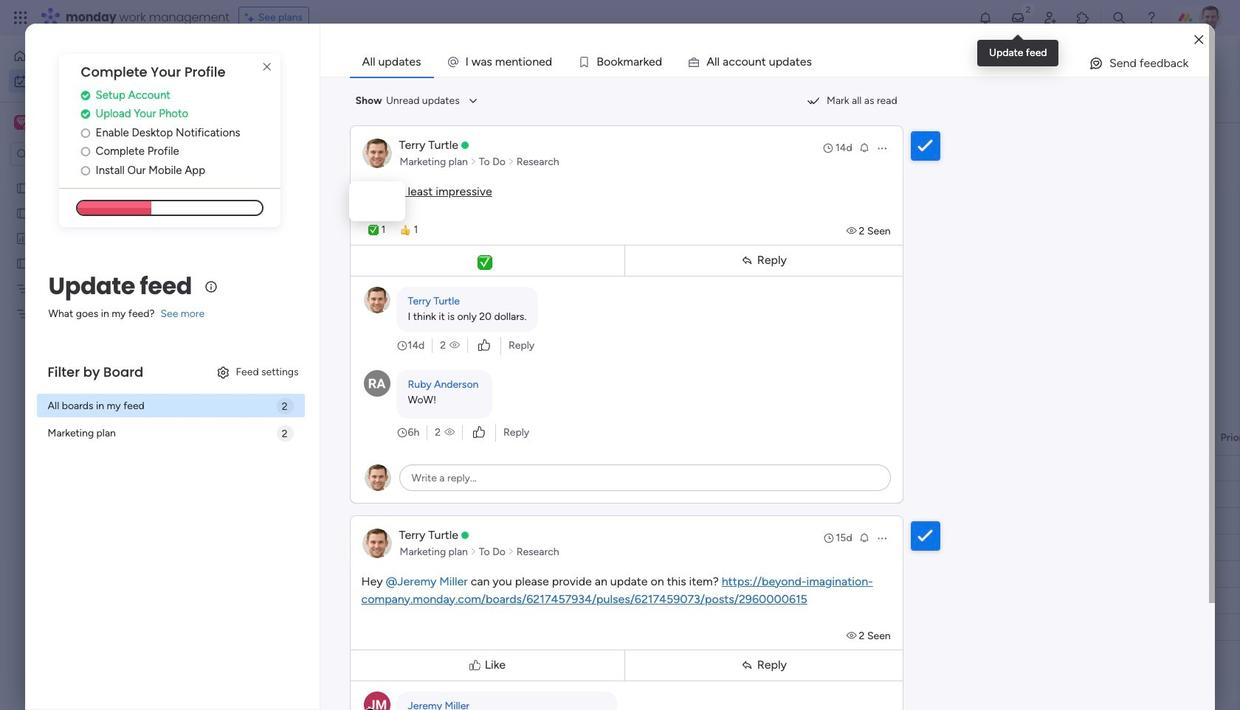 Task type: describe. For each thing, give the bounding box(es) containing it.
terry turtle image
[[1199, 6, 1222, 30]]

workspace image
[[16, 114, 26, 131]]

search everything image
[[1112, 10, 1126, 25]]

0 vertical spatial option
[[9, 44, 179, 68]]

v2 like image
[[473, 425, 485, 441]]

reminder image
[[858, 532, 870, 544]]

circle o image
[[81, 165, 90, 176]]

Search in workspace field
[[31, 146, 123, 163]]

update feed image
[[1011, 10, 1025, 25]]

0 horizontal spatial tab
[[218, 99, 271, 123]]

select product image
[[13, 10, 28, 25]]

slider arrow image
[[470, 155, 477, 169]]

0 vertical spatial tab
[[350, 47, 434, 77]]

check circle image
[[81, 109, 90, 120]]

1 vertical spatial v2 seen image
[[444, 426, 455, 440]]

1 vertical spatial option
[[9, 69, 179, 93]]

give feedback image
[[1089, 56, 1104, 71]]

close image
[[1195, 34, 1204, 45]]

help image
[[1144, 10, 1159, 25]]

1 public board image from the top
[[16, 206, 30, 220]]

workspace image
[[14, 114, 29, 131]]

options image
[[876, 533, 888, 544]]

search image
[[407, 135, 419, 147]]

public board image
[[16, 181, 30, 195]]

check circle image
[[81, 90, 90, 101]]

invite members image
[[1043, 10, 1058, 25]]



Task type: vqa. For each thing, say whether or not it's contained in the screenshot.
The Dec to the right
no



Task type: locate. For each thing, give the bounding box(es) containing it.
option up check circle image
[[9, 44, 179, 68]]

0 vertical spatial circle o image
[[81, 128, 90, 139]]

circle o image up circle o image
[[81, 146, 90, 157]]

dialog
[[349, 181, 405, 221]]

circle o image
[[81, 128, 90, 139], [81, 146, 90, 157]]

1 horizontal spatial tab
[[350, 47, 434, 77]]

notifications image
[[978, 10, 993, 25]]

tab list
[[350, 47, 1209, 77], [218, 99, 271, 123]]

option down search in workspace field
[[0, 175, 188, 178]]

v2 seen image
[[846, 225, 859, 237], [444, 426, 455, 440], [846, 630, 859, 643]]

column header
[[894, 426, 983, 451]]

2 vertical spatial option
[[0, 175, 188, 178]]

1 vertical spatial tab
[[218, 99, 271, 123]]

dapulse x slim image
[[258, 58, 276, 76]]

public board image
[[16, 206, 30, 220], [16, 256, 30, 270]]

circle o image down check circle icon
[[81, 128, 90, 139]]

tab
[[350, 47, 434, 77], [218, 99, 271, 123]]

0 vertical spatial tab list
[[350, 47, 1209, 77]]

1 circle o image from the top
[[81, 128, 90, 139]]

public board image down the public dashboard image
[[16, 256, 30, 270]]

None search field
[[286, 129, 425, 153]]

see plans image
[[245, 10, 258, 26]]

list box
[[0, 172, 188, 525]]

2 circle o image from the top
[[81, 146, 90, 157]]

Filter dashboard by text search field
[[286, 129, 425, 153]]

1 vertical spatial circle o image
[[81, 146, 90, 157]]

2 public board image from the top
[[16, 256, 30, 270]]

0 horizontal spatial tab list
[[218, 99, 271, 123]]

option up check circle icon
[[9, 69, 179, 93]]

0 vertical spatial public board image
[[16, 206, 30, 220]]

v2 seen image
[[450, 338, 460, 353]]

1 vertical spatial tab list
[[218, 99, 271, 123]]

v2 like image
[[478, 338, 490, 354]]

public board image up the public dashboard image
[[16, 206, 30, 220]]

workspace selection element
[[14, 114, 123, 133]]

slider arrow image
[[508, 155, 514, 169], [470, 545, 477, 560], [508, 545, 514, 560]]

2 vertical spatial v2 seen image
[[846, 630, 859, 643]]

2 image
[[1022, 1, 1035, 17]]

1 vertical spatial public board image
[[16, 256, 30, 270]]

monday marketplace image
[[1076, 10, 1090, 25]]

option
[[9, 44, 179, 68], [9, 69, 179, 93], [0, 175, 188, 178]]

1 horizontal spatial tab list
[[350, 47, 1209, 77]]

public dashboard image
[[16, 231, 30, 245]]

0 vertical spatial v2 seen image
[[846, 225, 859, 237]]



